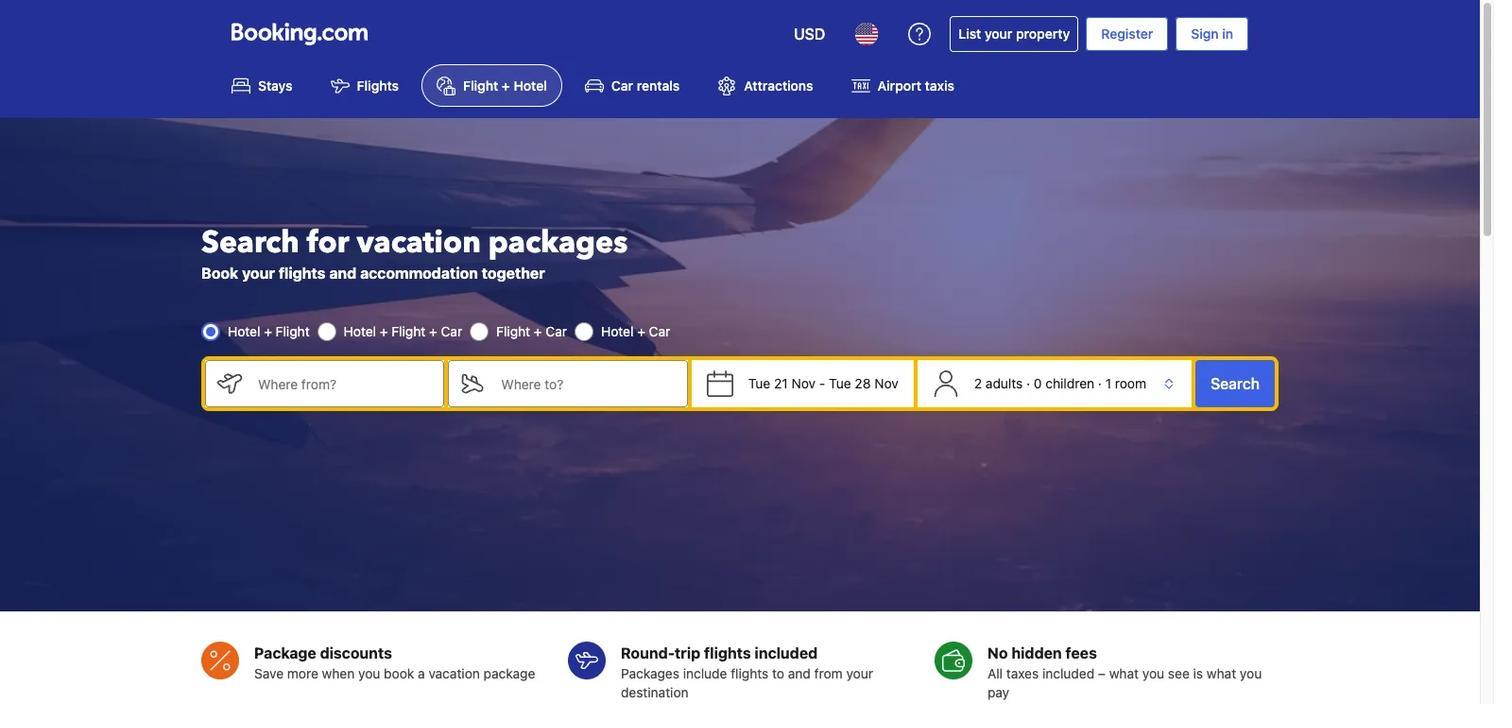 Task type: describe. For each thing, give the bounding box(es) containing it.
list your property
[[959, 26, 1071, 42]]

children
[[1046, 375, 1095, 391]]

round-
[[621, 645, 675, 662]]

list your property link
[[951, 16, 1079, 52]]

hotel for hotel + car
[[601, 323, 634, 339]]

sign
[[1192, 26, 1219, 42]]

list
[[959, 26, 982, 42]]

flights
[[357, 78, 399, 94]]

booking.com online hotel reservations image
[[232, 23, 368, 45]]

adults
[[986, 375, 1023, 391]]

in
[[1223, 26, 1234, 42]]

and inside round-trip flights included packages include flights to and from your destination
[[788, 665, 811, 682]]

your inside round-trip flights included packages include flights to and from your destination
[[847, 665, 874, 682]]

hotel + car
[[601, 323, 671, 339]]

+ for flight + car
[[534, 323, 542, 339]]

no hidden fees all taxes included – what you see is what you pay
[[988, 645, 1263, 700]]

is
[[1194, 665, 1204, 682]]

21
[[774, 375, 788, 391]]

property
[[1017, 26, 1071, 42]]

1 · from the left
[[1027, 375, 1031, 391]]

fees
[[1066, 645, 1098, 662]]

no
[[988, 645, 1008, 662]]

airport taxis
[[878, 78, 955, 94]]

–
[[1099, 665, 1106, 682]]

rentals
[[637, 78, 680, 94]]

hotel for hotel + flight + car
[[344, 323, 376, 339]]

attractions link
[[703, 64, 829, 107]]

flight + car
[[497, 323, 567, 339]]

search for search
[[1211, 375, 1260, 392]]

usd
[[794, 26, 826, 43]]

from
[[815, 665, 843, 682]]

hidden
[[1012, 645, 1063, 662]]

hotel + flight
[[228, 323, 310, 339]]

search button
[[1196, 360, 1276, 408]]

vacation inside package discounts save more when you book a vacation package
[[429, 665, 480, 682]]

2 · from the left
[[1099, 375, 1102, 391]]

flights link
[[315, 64, 414, 107]]

flight + hotel
[[463, 78, 547, 94]]

round-trip flights included packages include flights to and from your destination
[[621, 645, 874, 700]]

taxis
[[925, 78, 955, 94]]

2 nov from the left
[[875, 375, 899, 391]]

more
[[287, 665, 319, 682]]

Where to? field
[[486, 360, 688, 408]]

all
[[988, 665, 1003, 682]]

hotel for hotel + flight
[[228, 323, 260, 339]]

accommodation
[[360, 265, 478, 282]]

discounts
[[320, 645, 392, 662]]

28
[[855, 375, 871, 391]]

2 adults · 0 children · 1 room
[[975, 375, 1147, 391]]

flights for for
[[279, 265, 326, 282]]

stays
[[258, 78, 293, 94]]

register
[[1102, 26, 1154, 42]]

book
[[384, 665, 414, 682]]



Task type: vqa. For each thing, say whether or not it's contained in the screenshot.
Where to? "field"
yes



Task type: locate. For each thing, give the bounding box(es) containing it.
· left 0 on the right bottom of page
[[1027, 375, 1031, 391]]

search inside search for vacation packages book your flights and accommodation together
[[201, 222, 300, 264]]

0 horizontal spatial search
[[201, 222, 300, 264]]

0 vertical spatial vacation
[[357, 222, 481, 264]]

1 horizontal spatial tue
[[829, 375, 852, 391]]

and down for
[[329, 265, 357, 282]]

your right "list"
[[985, 26, 1013, 42]]

vacation
[[357, 222, 481, 264], [429, 665, 480, 682]]

package discounts save more when you book a vacation package
[[254, 645, 536, 682]]

0 horizontal spatial your
[[242, 265, 275, 282]]

1 vertical spatial and
[[788, 665, 811, 682]]

1 horizontal spatial included
[[1043, 665, 1095, 682]]

1
[[1106, 375, 1112, 391]]

1 horizontal spatial search
[[1211, 375, 1260, 392]]

hotel + flight + car
[[344, 323, 463, 339]]

1 vertical spatial included
[[1043, 665, 1095, 682]]

0 horizontal spatial tue
[[749, 375, 771, 391]]

sign in
[[1192, 26, 1234, 42]]

for
[[307, 222, 349, 264]]

airport taxis link
[[836, 64, 970, 107]]

flights left to
[[731, 665, 769, 682]]

a
[[418, 665, 425, 682]]

0 horizontal spatial and
[[329, 265, 357, 282]]

nov
[[792, 375, 816, 391], [875, 375, 899, 391]]

flights up include
[[704, 645, 751, 662]]

and
[[329, 265, 357, 282], [788, 665, 811, 682]]

you down 'discounts'
[[358, 665, 380, 682]]

nov left -
[[792, 375, 816, 391]]

flights for trip
[[731, 665, 769, 682]]

your
[[985, 26, 1013, 42], [242, 265, 275, 282], [847, 665, 874, 682]]

flights
[[279, 265, 326, 282], [704, 645, 751, 662], [731, 665, 769, 682]]

package
[[254, 645, 317, 662]]

1 tue from the left
[[749, 375, 771, 391]]

0 vertical spatial flights
[[279, 265, 326, 282]]

+ for hotel + car
[[638, 323, 646, 339]]

· left the 1
[[1099, 375, 1102, 391]]

0
[[1034, 375, 1043, 391]]

+
[[502, 78, 510, 94], [264, 323, 272, 339], [380, 323, 388, 339], [429, 323, 438, 339], [534, 323, 542, 339], [638, 323, 646, 339]]

0 horizontal spatial ·
[[1027, 375, 1031, 391]]

trip
[[675, 645, 701, 662]]

2 horizontal spatial you
[[1241, 665, 1263, 682]]

vacation up accommodation
[[357, 222, 481, 264]]

include
[[683, 665, 728, 682]]

what right is
[[1207, 665, 1237, 682]]

0 vertical spatial your
[[985, 26, 1013, 42]]

sign in link
[[1177, 17, 1249, 51]]

you
[[358, 665, 380, 682], [1143, 665, 1165, 682], [1241, 665, 1263, 682]]

1 vertical spatial search
[[1211, 375, 1260, 392]]

1 horizontal spatial nov
[[875, 375, 899, 391]]

1 nov from the left
[[792, 375, 816, 391]]

car rentals link
[[570, 64, 695, 107]]

1 what from the left
[[1110, 665, 1139, 682]]

usd button
[[783, 11, 837, 57]]

0 horizontal spatial nov
[[792, 375, 816, 391]]

packages
[[489, 222, 628, 264]]

2 what from the left
[[1207, 665, 1237, 682]]

flights inside search for vacation packages book your flights and accommodation together
[[279, 265, 326, 282]]

car inside car rentals link
[[612, 78, 634, 94]]

package
[[484, 665, 536, 682]]

search inside search button
[[1211, 375, 1260, 392]]

search for search for vacation packages book your flights and accommodation together
[[201, 222, 300, 264]]

included inside round-trip flights included packages include flights to and from your destination
[[755, 645, 818, 662]]

1 horizontal spatial and
[[788, 665, 811, 682]]

0 horizontal spatial you
[[358, 665, 380, 682]]

search for vacation packages book your flights and accommodation together
[[201, 222, 628, 282]]

car rentals
[[612, 78, 680, 94]]

flight + hotel link
[[422, 64, 563, 107]]

flights down for
[[279, 265, 326, 282]]

+ for flight + hotel
[[502, 78, 510, 94]]

1 horizontal spatial your
[[847, 665, 874, 682]]

0 vertical spatial and
[[329, 265, 357, 282]]

0 vertical spatial included
[[755, 645, 818, 662]]

tue
[[749, 375, 771, 391], [829, 375, 852, 391]]

room
[[1116, 375, 1147, 391]]

book
[[201, 265, 239, 282]]

your right book
[[242, 265, 275, 282]]

tue left 21
[[749, 375, 771, 391]]

1 horizontal spatial ·
[[1099, 375, 1102, 391]]

and inside search for vacation packages book your flights and accommodation together
[[329, 265, 357, 282]]

what
[[1110, 665, 1139, 682], [1207, 665, 1237, 682]]

you right is
[[1241, 665, 1263, 682]]

2 vertical spatial flights
[[731, 665, 769, 682]]

vacation right a
[[429, 665, 480, 682]]

packages
[[621, 665, 680, 682]]

when
[[322, 665, 355, 682]]

included down fees
[[1043, 665, 1095, 682]]

Where from? field
[[243, 360, 445, 408]]

0 horizontal spatial included
[[755, 645, 818, 662]]

airport
[[878, 78, 922, 94]]

2 tue from the left
[[829, 375, 852, 391]]

together
[[482, 265, 546, 282]]

search
[[201, 222, 300, 264], [1211, 375, 1260, 392]]

register link
[[1087, 17, 1169, 51]]

1 vertical spatial vacation
[[429, 665, 480, 682]]

tue 21 nov - tue 28 nov
[[749, 375, 899, 391]]

·
[[1027, 375, 1031, 391], [1099, 375, 1102, 391]]

hotel
[[514, 78, 547, 94], [228, 323, 260, 339], [344, 323, 376, 339], [601, 323, 634, 339]]

nov right 28
[[875, 375, 899, 391]]

1 vertical spatial flights
[[704, 645, 751, 662]]

you inside package discounts save more when you book a vacation package
[[358, 665, 380, 682]]

+ for hotel + flight + car
[[380, 323, 388, 339]]

-
[[820, 375, 826, 391]]

stays link
[[217, 64, 308, 107]]

to
[[773, 665, 785, 682]]

+ for hotel + flight
[[264, 323, 272, 339]]

2 horizontal spatial your
[[985, 26, 1013, 42]]

1 vertical spatial your
[[242, 265, 275, 282]]

you left see
[[1143, 665, 1165, 682]]

tue right -
[[829, 375, 852, 391]]

included up to
[[755, 645, 818, 662]]

3 you from the left
[[1241, 665, 1263, 682]]

taxes
[[1007, 665, 1039, 682]]

included inside the no hidden fees all taxes included – what you see is what you pay
[[1043, 665, 1095, 682]]

1 horizontal spatial you
[[1143, 665, 1165, 682]]

car
[[612, 78, 634, 94], [441, 323, 463, 339], [546, 323, 567, 339], [649, 323, 671, 339]]

vacation inside search for vacation packages book your flights and accommodation together
[[357, 222, 481, 264]]

2 vertical spatial your
[[847, 665, 874, 682]]

included
[[755, 645, 818, 662], [1043, 665, 1095, 682]]

flight
[[463, 78, 499, 94], [276, 323, 310, 339], [392, 323, 426, 339], [497, 323, 531, 339]]

pay
[[988, 684, 1010, 700]]

1 you from the left
[[358, 665, 380, 682]]

and right to
[[788, 665, 811, 682]]

0 vertical spatial search
[[201, 222, 300, 264]]

destination
[[621, 684, 689, 700]]

2 you from the left
[[1143, 665, 1165, 682]]

what right "–" on the bottom right of page
[[1110, 665, 1139, 682]]

your inside search for vacation packages book your flights and accommodation together
[[242, 265, 275, 282]]

2
[[975, 375, 983, 391]]

your right from
[[847, 665, 874, 682]]

1 horizontal spatial what
[[1207, 665, 1237, 682]]

see
[[1169, 665, 1190, 682]]

attractions
[[744, 78, 814, 94]]

0 horizontal spatial what
[[1110, 665, 1139, 682]]

save
[[254, 665, 284, 682]]



